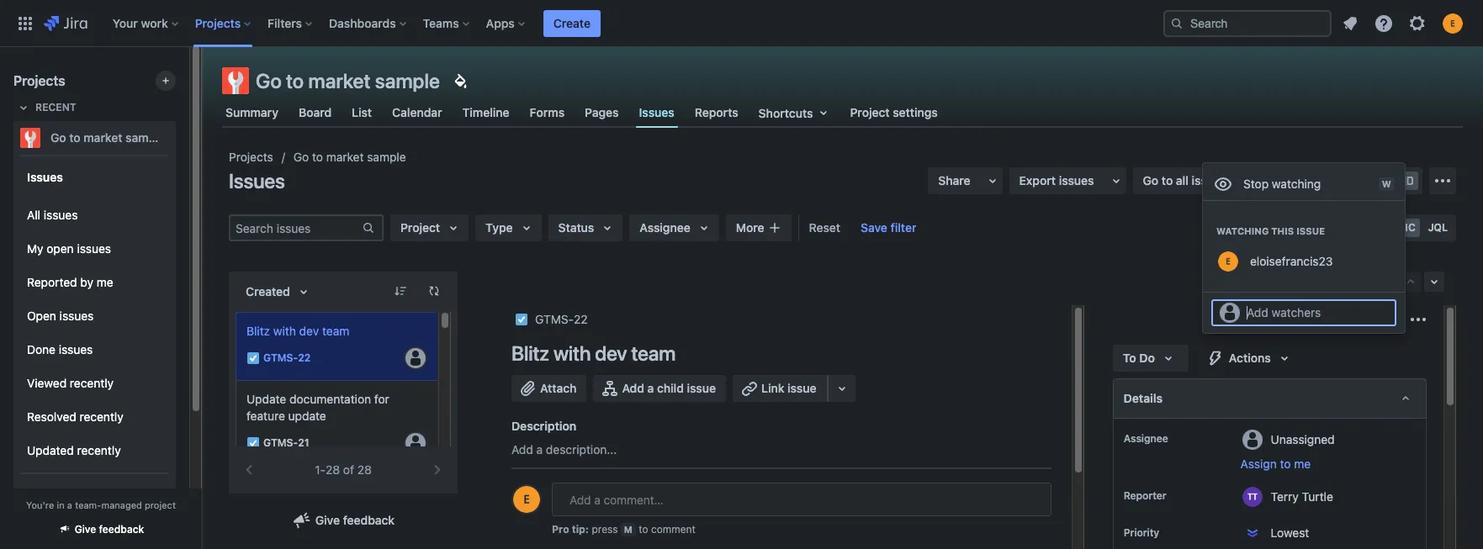 Task type: locate. For each thing, give the bounding box(es) containing it.
project for project
[[401, 220, 440, 235]]

a
[[648, 381, 654, 396], [536, 443, 543, 457], [67, 500, 72, 511]]

all inside group
[[27, 208, 40, 222]]

22 up the attach at left
[[574, 312, 588, 326]]

issue
[[1297, 226, 1325, 236], [687, 381, 716, 396], [788, 381, 817, 396]]

all left press
[[560, 523, 574, 538]]

detail
[[1333, 174, 1369, 187]]

issues for export issues
[[1059, 173, 1094, 188]]

list up watching this issue
[[1252, 174, 1275, 187]]

a for child
[[648, 381, 654, 396]]

save filter button
[[851, 215, 927, 242]]

1 horizontal spatial give feedback
[[315, 513, 395, 528]]

me down unassigned
[[1294, 457, 1311, 471]]

feedback down managed
[[99, 523, 144, 536]]

2 vertical spatial a
[[67, 500, 72, 511]]

market down list "link"
[[326, 150, 364, 164]]

1 vertical spatial list
[[1252, 174, 1275, 187]]

done issues link
[[20, 333, 169, 367]]

gtms- right task image on the bottom left
[[263, 437, 298, 450]]

0 vertical spatial a
[[648, 381, 654, 396]]

0 vertical spatial blitz with dev team
[[247, 324, 350, 338]]

issues right export
[[1059, 173, 1094, 188]]

2 vertical spatial projects
[[229, 150, 273, 164]]

sample up 'calendar'
[[375, 69, 440, 93]]

0 horizontal spatial view
[[1277, 174, 1304, 187]]

1 vertical spatial a
[[536, 443, 543, 457]]

0 horizontal spatial go to market sample link
[[13, 121, 169, 155]]

go to market sample down recent
[[50, 130, 166, 145]]

1 vertical spatial gtms-
[[263, 352, 298, 365]]

1 vertical spatial team
[[631, 342, 676, 365]]

sample
[[375, 69, 440, 93], [126, 130, 166, 145], [367, 150, 406, 164]]

list inside "link"
[[352, 105, 372, 119]]

issues inside group
[[27, 170, 63, 184]]

sidebar navigation image
[[183, 67, 220, 101]]

1 horizontal spatial add
[[622, 381, 645, 396]]

2 group from the top
[[20, 194, 169, 473]]

pro tip: press m to comment
[[552, 523, 696, 536]]

create project image
[[159, 74, 173, 88]]

with down gtms-22 link
[[554, 342, 591, 365]]

issues down the all issues link at the left of the page
[[77, 241, 111, 255]]

projects down "summary" link
[[229, 150, 273, 164]]

0 horizontal spatial add
[[512, 443, 533, 457]]

blitz up attach button
[[512, 342, 549, 365]]

my open issues link
[[20, 232, 169, 266]]

issues
[[639, 105, 675, 119], [229, 169, 285, 193], [27, 170, 63, 184]]

projects inside projects popup button
[[195, 16, 241, 30]]

21
[[298, 437, 309, 450]]

comments
[[591, 523, 651, 538]]

Search field
[[1164, 10, 1332, 37]]

list for list
[[352, 105, 372, 119]]

1 horizontal spatial blitz with dev team
[[512, 342, 676, 365]]

recent
[[35, 101, 76, 114]]

add left the watchers
[[1247, 305, 1269, 320]]

unassigned
[[1271, 432, 1335, 446]]

1 vertical spatial 22
[[298, 352, 311, 365]]

1 vertical spatial add
[[622, 381, 645, 396]]

give feedback down of
[[315, 513, 395, 528]]

28 left of
[[326, 463, 340, 477]]

timeline link
[[459, 98, 513, 128]]

28
[[326, 463, 340, 477], [357, 463, 372, 477]]

1 28 from the left
[[326, 463, 340, 477]]

2 horizontal spatial a
[[648, 381, 654, 396]]

0 vertical spatial recently
[[70, 376, 114, 390]]

1 horizontal spatial 28
[[357, 463, 372, 477]]

with down created popup button
[[273, 324, 296, 338]]

assignee
[[1124, 433, 1169, 445]]

1 horizontal spatial with
[[554, 342, 591, 365]]

1 view from the left
[[1277, 174, 1304, 187]]

a inside 'button'
[[648, 381, 654, 396]]

0 vertical spatial list
[[352, 105, 372, 119]]

project inside tab list
[[850, 105, 890, 119]]

0 vertical spatial project
[[850, 105, 890, 119]]

1 vertical spatial project
[[401, 220, 440, 235]]

comment
[[651, 523, 696, 536]]

projects up recent
[[13, 73, 65, 88]]

0 vertical spatial 22
[[574, 312, 588, 326]]

1 vertical spatial gtms-22
[[263, 352, 311, 365]]

issue right this
[[1297, 226, 1325, 236]]

0 vertical spatial go to market sample
[[256, 69, 440, 93]]

add for add a description...
[[512, 443, 533, 457]]

projects for projects popup button
[[195, 16, 241, 30]]

2 vertical spatial add
[[512, 443, 533, 457]]

gtms-22 up the attach at left
[[535, 312, 588, 326]]

create
[[554, 16, 591, 30]]

1 horizontal spatial gtms-22
[[535, 312, 588, 326]]

link
[[762, 381, 785, 396]]

market up list "link"
[[308, 69, 371, 93]]

issue right link
[[788, 381, 817, 396]]

1 horizontal spatial list
[[1252, 174, 1275, 187]]

dev up add a child issue 'button'
[[595, 342, 627, 365]]

1 horizontal spatial project
[[850, 105, 890, 119]]

team up add a child issue 'button'
[[631, 342, 676, 365]]

recently down the viewed recently link
[[80, 409, 123, 424]]

issues down projects link
[[229, 169, 285, 193]]

0 horizontal spatial blitz with dev team
[[247, 324, 350, 338]]

to down board link
[[312, 150, 323, 164]]

to right assign
[[1280, 457, 1291, 471]]

1 vertical spatial market
[[84, 130, 122, 145]]

search image
[[1171, 16, 1184, 30]]

team up 'documentation'
[[322, 324, 350, 338]]

issues right pages
[[639, 105, 675, 119]]

1 horizontal spatial issues
[[229, 169, 285, 193]]

1 vertical spatial dev
[[595, 342, 627, 365]]

work log button
[[720, 521, 780, 541]]

issues right all
[[1192, 173, 1227, 188]]

1 horizontal spatial go to market sample link
[[294, 147, 406, 167]]

issues up the open
[[44, 208, 78, 222]]

add left child
[[622, 381, 645, 396]]

watchers
[[1272, 305, 1321, 320]]

0 horizontal spatial blitz
[[247, 324, 270, 338]]

2 vertical spatial recently
[[77, 443, 121, 457]]

feedback down of
[[343, 513, 395, 528]]

1 vertical spatial projects
[[13, 73, 65, 88]]

refresh image
[[427, 284, 441, 298]]

all for all
[[560, 523, 574, 538]]

me inside "button"
[[1294, 457, 1311, 471]]

market left add to starred image
[[84, 130, 122, 145]]

add down description
[[512, 443, 533, 457]]

28 right of
[[357, 463, 372, 477]]

gtms- up the attach at left
[[535, 312, 574, 326]]

all inside "button"
[[560, 523, 574, 538]]

gtms- for update documentation for feature update
[[263, 437, 298, 450]]

child
[[657, 381, 684, 396]]

0 horizontal spatial 28
[[326, 463, 340, 477]]

add
[[1247, 305, 1269, 320], [622, 381, 645, 396], [512, 443, 533, 457]]

1 vertical spatial sample
[[126, 130, 166, 145]]

projects right work
[[195, 16, 241, 30]]

issue right child
[[687, 381, 716, 396]]

go to market sample link down recent
[[13, 121, 169, 155]]

0 horizontal spatial feedback
[[99, 523, 144, 536]]

project settings
[[850, 105, 938, 119]]

me inside group
[[97, 275, 113, 289]]

recently for resolved recently
[[80, 409, 123, 424]]

import and bulk change issues image
[[1433, 171, 1453, 191]]

to do
[[1123, 351, 1155, 365]]

go to market sample link down list "link"
[[294, 147, 406, 167]]

1 vertical spatial me
[[1294, 457, 1311, 471]]

viewed
[[27, 376, 67, 390]]

gtms-22
[[535, 312, 588, 326], [263, 352, 311, 365]]

projects link
[[229, 147, 273, 167]]

created button
[[236, 279, 324, 305]]

list for list view
[[1252, 174, 1275, 187]]

open export issues dropdown image
[[1106, 171, 1126, 191]]

go
[[256, 69, 282, 93], [50, 130, 66, 145], [294, 150, 309, 164], [1143, 173, 1159, 188]]

profile image of eloisefrancis23 image
[[513, 486, 540, 513]]

history
[[668, 523, 708, 538]]

group containing issues
[[20, 155, 169, 523]]

to inside the go to all issues link
[[1162, 173, 1173, 188]]

give feedback down you're in a team-managed project
[[75, 523, 144, 536]]

1 horizontal spatial a
[[536, 443, 543, 457]]

to left all
[[1162, 173, 1173, 188]]

watching
[[1217, 226, 1269, 236]]

0 vertical spatial gtms-
[[535, 312, 574, 326]]

add for add a child issue
[[622, 381, 645, 396]]

settings image
[[1408, 13, 1428, 33]]

a down description
[[536, 443, 543, 457]]

give down team- in the bottom left of the page
[[75, 523, 96, 536]]

view
[[1277, 174, 1304, 187], [1371, 174, 1398, 187]]

in
[[57, 500, 65, 511]]

all up the my
[[27, 208, 40, 222]]

sample down list "link"
[[367, 150, 406, 164]]

issues up all issues
[[27, 170, 63, 184]]

stop
[[1244, 176, 1269, 191]]

add inside 'button'
[[622, 381, 645, 396]]

updated
[[27, 443, 74, 457]]

issues down reported by me
[[59, 308, 94, 323]]

group containing all issues
[[20, 194, 169, 473]]

set background color image
[[450, 71, 470, 91]]

0 horizontal spatial a
[[67, 500, 72, 511]]

work log
[[725, 523, 775, 538]]

go to market sample down list "link"
[[294, 150, 406, 164]]

by
[[80, 275, 93, 289]]

0 vertical spatial team
[[322, 324, 350, 338]]

issues for open issues
[[59, 308, 94, 323]]

a left child
[[648, 381, 654, 396]]

1 vertical spatial recently
[[80, 409, 123, 424]]

0 vertical spatial with
[[273, 324, 296, 338]]

reset button
[[799, 215, 851, 242]]

issues for the left go to market sample link
[[27, 170, 63, 184]]

0 horizontal spatial issues
[[27, 170, 63, 184]]

0 vertical spatial all
[[27, 208, 40, 222]]

1 vertical spatial blitz
[[512, 342, 549, 365]]

history button
[[663, 521, 714, 541]]

2 horizontal spatial issue
[[1297, 226, 1325, 236]]

actions button
[[1196, 345, 1305, 372]]

0 horizontal spatial all
[[27, 208, 40, 222]]

to
[[1123, 351, 1137, 365]]

oldest first
[[963, 523, 1025, 538]]

project for project settings
[[850, 105, 890, 119]]

a right in
[[67, 500, 72, 511]]

give feedback button down you're in a team-managed project
[[48, 516, 154, 544]]

2 view from the left
[[1371, 174, 1398, 187]]

1 horizontal spatial me
[[1294, 457, 1311, 471]]

Search issues text field
[[231, 216, 362, 240]]

0 vertical spatial add
[[1247, 305, 1269, 320]]

issues
[[1059, 173, 1094, 188], [1192, 173, 1227, 188], [44, 208, 78, 222], [77, 241, 111, 255], [59, 308, 94, 323], [59, 342, 93, 356]]

blitz with dev team down gtms-22 link
[[512, 342, 676, 365]]

1 horizontal spatial all
[[560, 523, 574, 538]]

blitz up task icon on the left bottom
[[247, 324, 270, 338]]

list view
[[1252, 174, 1304, 187]]

project up refresh icon
[[401, 220, 440, 235]]

gtms- right task icon on the left bottom
[[263, 352, 298, 365]]

resolved recently link
[[20, 401, 169, 434]]

2 28 from the left
[[357, 463, 372, 477]]

22 up 'documentation'
[[298, 352, 311, 365]]

1 horizontal spatial team
[[631, 342, 676, 365]]

1 horizontal spatial feedback
[[343, 513, 395, 528]]

do
[[1140, 351, 1155, 365]]

gtms-22 right task icon on the left bottom
[[263, 352, 311, 365]]

oldest
[[963, 523, 999, 538]]

give down 1- on the left bottom of page
[[315, 513, 340, 528]]

this
[[1272, 226, 1294, 236]]

project inside dropdown button
[[401, 220, 440, 235]]

0 vertical spatial dev
[[299, 324, 319, 338]]

open
[[47, 241, 74, 255]]

pro
[[552, 523, 569, 536]]

recently down 'resolved recently' link
[[77, 443, 121, 457]]

1 horizontal spatial issue
[[788, 381, 817, 396]]

gtms-
[[535, 312, 574, 326], [263, 352, 298, 365], [263, 437, 298, 450]]

1 vertical spatial all
[[560, 523, 574, 538]]

0 horizontal spatial me
[[97, 275, 113, 289]]

list right board
[[352, 105, 372, 119]]

banner
[[0, 0, 1484, 47]]

2 vertical spatial gtms-
[[263, 437, 298, 450]]

me right by on the left bottom
[[97, 275, 113, 289]]

menu bar
[[552, 521, 783, 541]]

view right detail
[[1371, 174, 1398, 187]]

give feedback button down 1-28 of 28
[[282, 507, 405, 534]]

add a child issue
[[622, 381, 716, 396]]

0 horizontal spatial list
[[352, 105, 372, 119]]

issue inside button
[[788, 381, 817, 396]]

description...
[[546, 443, 617, 457]]

feedback
[[343, 513, 395, 528], [99, 523, 144, 536]]

tab list
[[212, 98, 1473, 128]]

eloisefrancis23 button
[[1203, 243, 1405, 280]]

actions
[[1229, 351, 1271, 365]]

task image
[[247, 352, 260, 365]]

update documentation for feature update
[[247, 392, 389, 423]]

issues up viewed recently
[[59, 342, 93, 356]]

all for all issues
[[27, 208, 40, 222]]

1 group from the top
[[20, 155, 169, 523]]

managed
[[101, 500, 142, 511]]

view right stop
[[1277, 174, 1304, 187]]

1 vertical spatial blitz with dev team
[[512, 342, 676, 365]]

feature
[[247, 409, 285, 423]]

1 horizontal spatial view
[[1371, 174, 1398, 187]]

1 horizontal spatial 22
[[574, 312, 588, 326]]

0 horizontal spatial issue
[[687, 381, 716, 396]]

2 horizontal spatial add
[[1247, 305, 1269, 320]]

go to market sample up list "link"
[[256, 69, 440, 93]]

1 horizontal spatial dev
[[595, 342, 627, 365]]

assign to me
[[1241, 457, 1311, 471]]

team
[[322, 324, 350, 338], [631, 342, 676, 365]]

sample left add to starred image
[[126, 130, 166, 145]]

open share dialog image
[[983, 171, 1003, 191]]

to up board
[[286, 69, 304, 93]]

dev down order by icon
[[299, 324, 319, 338]]

issues for projects link
[[229, 169, 285, 193]]

issues inside button
[[1059, 173, 1094, 188]]

give
[[315, 513, 340, 528], [75, 523, 96, 536]]

go up summary
[[256, 69, 282, 93]]

0 vertical spatial projects
[[195, 16, 241, 30]]

assign to me button
[[1241, 456, 1410, 473]]

open
[[27, 308, 56, 323]]

blitz with dev team down order by icon
[[247, 324, 350, 338]]

0 vertical spatial me
[[97, 275, 113, 289]]

project left settings
[[850, 105, 890, 119]]

jira image
[[44, 13, 87, 33], [44, 13, 87, 33]]

group
[[20, 155, 169, 523], [20, 194, 169, 473], [20, 473, 169, 518]]

me for reported by me
[[97, 275, 113, 289]]

0 vertical spatial gtms-22
[[535, 312, 588, 326]]

work
[[725, 523, 754, 538]]

description
[[512, 419, 577, 433]]

gtms- for blitz with dev team
[[263, 352, 298, 365]]

0 horizontal spatial with
[[273, 324, 296, 338]]

0 horizontal spatial project
[[401, 220, 440, 235]]

reported
[[27, 275, 77, 289]]

go down recent
[[50, 130, 66, 145]]

1 vertical spatial with
[[554, 342, 591, 365]]

give feedback
[[315, 513, 395, 528], [75, 523, 144, 536]]

recently down done issues link at left
[[70, 376, 114, 390]]

1 horizontal spatial give feedback button
[[282, 507, 405, 534]]

issue inside group
[[1297, 226, 1325, 236]]



Task type: vqa. For each thing, say whether or not it's contained in the screenshot.
credentials
no



Task type: describe. For each thing, give the bounding box(es) containing it.
resolved recently
[[27, 409, 123, 424]]

link issue
[[762, 381, 817, 396]]

reported by me
[[27, 275, 113, 289]]

board link
[[295, 98, 335, 128]]

summary
[[226, 105, 279, 119]]

reports link
[[691, 98, 742, 128]]

timeline
[[463, 105, 510, 119]]

comments button
[[586, 521, 656, 541]]

details
[[1124, 391, 1163, 406]]

all issues link
[[20, 199, 169, 232]]

0 vertical spatial market
[[308, 69, 371, 93]]

3 group from the top
[[20, 473, 169, 518]]

to inside assign to me "button"
[[1280, 457, 1291, 471]]

add a description...
[[512, 443, 617, 457]]

for
[[374, 392, 389, 406]]

details element
[[1113, 379, 1427, 419]]

1 horizontal spatial blitz
[[512, 342, 549, 365]]

tab list containing issues
[[212, 98, 1473, 128]]

all button
[[555, 521, 579, 541]]

0 horizontal spatial give
[[75, 523, 96, 536]]

0 horizontal spatial 22
[[298, 352, 311, 365]]

stop watching
[[1244, 176, 1321, 191]]

go to all issues
[[1143, 173, 1227, 188]]

create button
[[543, 10, 601, 37]]

2 vertical spatial sample
[[367, 150, 406, 164]]

done issues
[[27, 342, 93, 356]]

gtms-21
[[263, 437, 309, 450]]

filter
[[891, 220, 917, 235]]

priority
[[1124, 527, 1160, 539]]

appswitcher icon image
[[15, 13, 35, 33]]

attach
[[540, 381, 577, 396]]

viewed recently
[[27, 376, 114, 390]]

work
[[141, 16, 168, 30]]

updated recently link
[[20, 434, 169, 468]]

jql
[[1429, 221, 1448, 234]]

primary element
[[10, 0, 1164, 47]]

my
[[27, 241, 43, 255]]

order by image
[[293, 282, 314, 302]]

save filter
[[861, 220, 917, 235]]

reporter
[[1124, 490, 1167, 502]]

terry
[[1271, 489, 1299, 504]]

activity
[[512, 500, 554, 514]]

done
[[27, 342, 56, 356]]

me for assign to me
[[1294, 457, 1311, 471]]

of
[[343, 463, 354, 477]]

recently for updated recently
[[77, 443, 121, 457]]

sort descending image
[[394, 284, 407, 298]]

all
[[1176, 173, 1189, 188]]

oldest first button
[[953, 521, 1052, 541]]

share button
[[928, 167, 1003, 194]]

projects for projects link
[[229, 150, 273, 164]]

calendar link
[[389, 98, 446, 128]]

detail view
[[1333, 174, 1398, 187]]

0 horizontal spatial dev
[[299, 324, 319, 338]]

all issues
[[27, 208, 78, 222]]

0 vertical spatial blitz
[[247, 324, 270, 338]]

updated recently
[[27, 443, 121, 457]]

0 horizontal spatial give feedback
[[75, 523, 144, 536]]

add watchers
[[1247, 305, 1321, 320]]

m
[[624, 524, 633, 535]]

assign
[[1241, 457, 1277, 471]]

documentation
[[290, 392, 371, 406]]

you're in a team-managed project
[[26, 500, 176, 511]]

view for detail view
[[1371, 174, 1398, 187]]

export
[[1020, 173, 1056, 188]]

2 horizontal spatial issues
[[639, 105, 675, 119]]

2 vertical spatial market
[[326, 150, 364, 164]]

export issues
[[1020, 173, 1094, 188]]

w
[[1382, 178, 1392, 189]]

help image
[[1374, 13, 1394, 33]]

issues for all issues
[[44, 208, 78, 222]]

issues for done issues
[[59, 342, 93, 356]]

summary link
[[222, 98, 282, 128]]

your profile and settings image
[[1443, 13, 1463, 33]]

resolved
[[27, 409, 76, 424]]

view for list view
[[1277, 174, 1304, 187]]

0 horizontal spatial team
[[322, 324, 350, 338]]

add for add watchers
[[1247, 305, 1269, 320]]

1 vertical spatial go to market sample
[[50, 130, 166, 145]]

forms link
[[526, 98, 568, 128]]

task image
[[247, 437, 260, 450]]

you're
[[26, 500, 54, 511]]

dashboards
[[329, 16, 396, 30]]

project button
[[390, 215, 469, 242]]

list link
[[349, 98, 375, 128]]

collapse recent projects image
[[13, 98, 34, 118]]

to do button
[[1113, 345, 1189, 372]]

filters
[[268, 16, 302, 30]]

settings
[[893, 105, 938, 119]]

actions image
[[1409, 310, 1429, 330]]

teams button
[[418, 10, 476, 37]]

save
[[861, 220, 888, 235]]

watching this issue
[[1217, 226, 1325, 236]]

first
[[1002, 523, 1025, 538]]

banner containing your work
[[0, 0, 1484, 47]]

a for description...
[[536, 443, 543, 457]]

Add a comment… field
[[552, 483, 1052, 517]]

0 horizontal spatial give feedback button
[[48, 516, 154, 544]]

dashboards button
[[324, 10, 413, 37]]

add to starred image
[[171, 128, 191, 148]]

basic
[[1385, 221, 1416, 234]]

to right m
[[639, 523, 648, 536]]

attach button
[[512, 375, 587, 402]]

1-
[[315, 463, 326, 477]]

add a child issue button
[[594, 375, 726, 402]]

terry turtle
[[1271, 489, 1334, 504]]

watching
[[1272, 176, 1321, 191]]

issue inside 'button'
[[687, 381, 716, 396]]

log
[[757, 523, 775, 538]]

1 horizontal spatial give
[[315, 513, 340, 528]]

0 horizontal spatial gtms-22
[[263, 352, 311, 365]]

go down board link
[[294, 150, 309, 164]]

watching this issue group
[[1203, 208, 1405, 285]]

your work
[[113, 16, 168, 30]]

eloisefrancis23
[[1250, 254, 1333, 268]]

0 vertical spatial sample
[[375, 69, 440, 93]]

board
[[299, 105, 332, 119]]

share
[[939, 173, 971, 188]]

filters button
[[263, 10, 319, 37]]

2 vertical spatial go to market sample
[[294, 150, 406, 164]]

menu bar containing all
[[552, 521, 783, 541]]

notifications image
[[1341, 13, 1361, 33]]

gtms-22 link
[[535, 310, 588, 330]]

to down recent
[[69, 130, 81, 145]]

go left all
[[1143, 173, 1159, 188]]

1-28 of 28
[[315, 463, 372, 477]]

recently for viewed recently
[[70, 376, 114, 390]]

my open issues
[[27, 241, 111, 255]]

go to all issues link
[[1133, 167, 1237, 194]]

created
[[246, 284, 290, 299]]

export issues button
[[1009, 167, 1126, 194]]



